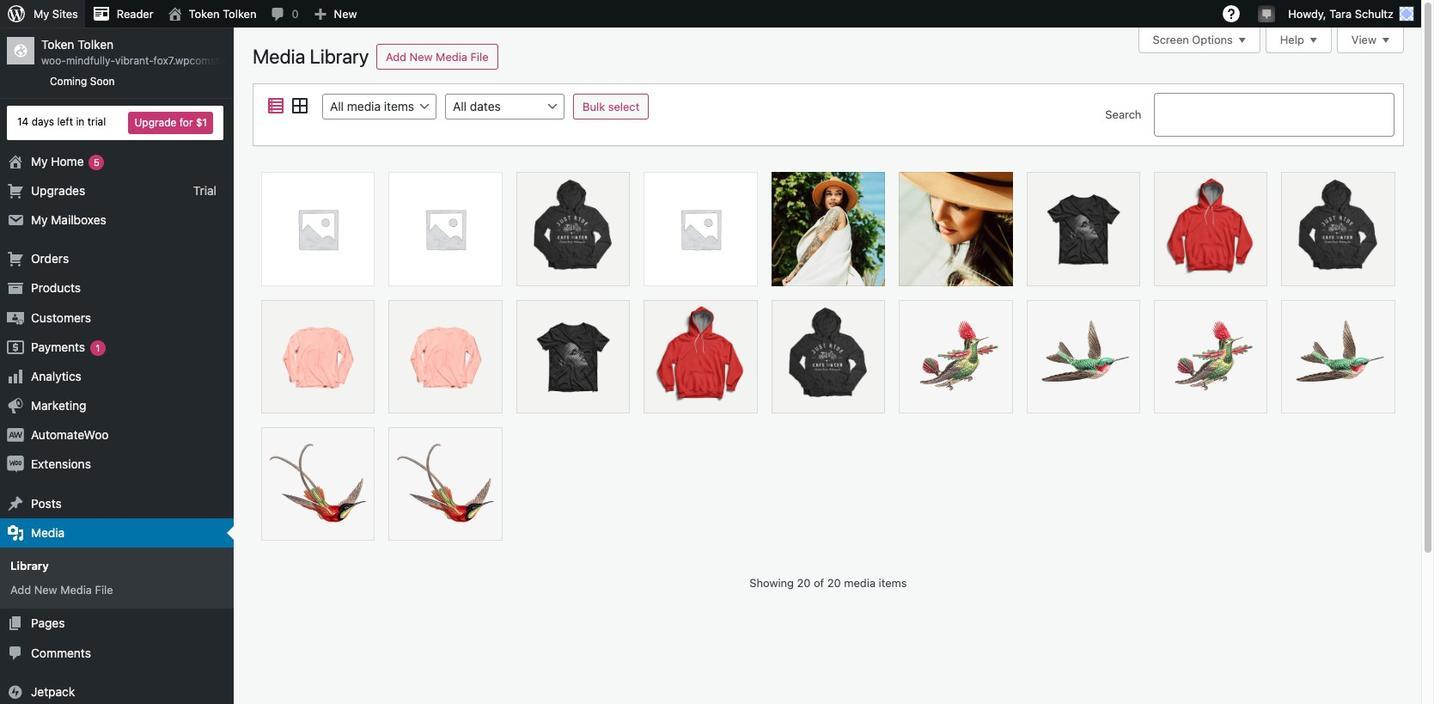 Task type: locate. For each thing, give the bounding box(es) containing it.
tolken inside token tolken woo-mindfully-vibrant-fox7.wpcomstaging.com coming soon
[[78, 37, 114, 52]]

pages
[[31, 616, 65, 631]]

my down upgrades
[[31, 212, 48, 227]]

woocommerce placeholder image
[[261, 172, 375, 286]]

file for add new media file dropdown button
[[471, 50, 489, 64]]

add inside dropdown button
[[386, 50, 407, 64]]

new inside dropdown button
[[410, 50, 433, 64]]

1 vertical spatial my
[[31, 154, 48, 168]]

bulk select
[[583, 100, 640, 113]]

toolbar navigation
[[0, 0, 1422, 31]]

add inside main menu navigation
[[10, 583, 31, 597]]

analytics link
[[0, 362, 234, 391]]

mindfully-
[[66, 54, 115, 67]]

Search search field
[[1155, 93, 1395, 137]]

upgrades
[[31, 183, 85, 198]]

new inside main menu navigation
[[34, 583, 57, 597]]

2 horizontal spatial new
[[410, 50, 433, 64]]

days
[[32, 115, 54, 128]]

reader
[[117, 7, 154, 21]]

tolken left 0 link
[[223, 7, 257, 21]]

products link
[[0, 274, 234, 303]]

bulk
[[583, 100, 605, 113]]

vibrant-
[[115, 54, 154, 67]]

1 vertical spatial token
[[41, 37, 74, 52]]

posts
[[31, 496, 62, 510]]

new link
[[306, 0, 364, 28]]

1 horizontal spatial add
[[386, 50, 407, 64]]

Placeholder Image checkbox
[[765, 165, 892, 293], [892, 293, 1020, 420], [1020, 293, 1148, 420], [382, 420, 510, 548]]

0 horizontal spatial new
[[34, 583, 57, 597]]

add right media library
[[386, 50, 407, 64]]

0 vertical spatial file
[[471, 50, 489, 64]]

media link
[[0, 518, 234, 548]]

1 vertical spatial library
[[10, 559, 49, 573]]

my inside "my sites" link
[[34, 7, 49, 21]]

my left sites
[[34, 7, 49, 21]]

Placeholder Image checkbox
[[382, 165, 510, 293], [510, 165, 637, 293], [637, 165, 765, 293], [892, 165, 1020, 293], [1020, 165, 1148, 293], [1148, 165, 1275, 293], [1275, 165, 1403, 293], [254, 293, 382, 420], [382, 293, 510, 420], [510, 293, 637, 420], [637, 293, 765, 420], [765, 293, 892, 420], [1148, 293, 1275, 420], [1275, 293, 1403, 420], [254, 420, 382, 548]]

token inside token tolken woo-mindfully-vibrant-fox7.wpcomstaging.com coming soon
[[41, 37, 74, 52]]

add
[[386, 50, 407, 64], [10, 583, 31, 597]]

1 horizontal spatial 20
[[828, 576, 841, 590]]

1 horizontal spatial new
[[334, 7, 357, 21]]

1 vertical spatial tolken
[[78, 37, 114, 52]]

in
[[76, 115, 85, 128]]

my inside my mailboxes link
[[31, 212, 48, 227]]

0 vertical spatial token
[[189, 7, 220, 21]]

fox7.wpcomstaging.com
[[154, 54, 270, 67]]

file inside main menu navigation
[[95, 583, 113, 597]]

2 vertical spatial new
[[34, 583, 57, 597]]

my sites
[[34, 7, 78, 21]]

screen options button
[[1139, 28, 1261, 53]]

my
[[34, 7, 49, 21], [31, 154, 48, 168], [31, 212, 48, 227]]

my mailboxes link
[[0, 205, 234, 235]]

payments
[[31, 339, 85, 354]]

extensions
[[31, 457, 91, 472]]

library up "pages"
[[10, 559, 49, 573]]

1 vertical spatial add new media file
[[10, 583, 113, 597]]

2 vertical spatial my
[[31, 212, 48, 227]]

add new media file link
[[0, 578, 234, 602]]

my home 5
[[31, 154, 100, 168]]

coming
[[50, 75, 87, 88]]

20 left of in the right bottom of the page
[[797, 576, 811, 590]]

token
[[189, 7, 220, 21], [41, 37, 74, 52]]

automatewoo
[[31, 428, 109, 442]]

jetpack link
[[0, 677, 234, 704]]

showing
[[750, 576, 794, 590]]

0 horizontal spatial library
[[10, 559, 49, 573]]

soon
[[90, 75, 115, 88]]

0 horizontal spatial tolken
[[78, 37, 114, 52]]

1 vertical spatial add
[[10, 583, 31, 597]]

$1
[[196, 116, 207, 129]]

token up woo-
[[41, 37, 74, 52]]

tolken for token tolken woo-mindfully-vibrant-fox7.wpcomstaging.com coming soon
[[78, 37, 114, 52]]

1 horizontal spatial library
[[310, 45, 369, 68]]

file inside dropdown button
[[471, 50, 489, 64]]

media library
[[253, 45, 369, 68]]

my mailboxes
[[31, 212, 106, 227]]

1 horizontal spatial tolken
[[223, 7, 257, 21]]

placeholder image image
[[389, 172, 503, 286], [517, 172, 630, 286], [644, 172, 758, 286], [772, 172, 886, 286], [899, 172, 1013, 286], [1027, 172, 1141, 286], [1155, 172, 1268, 286], [1282, 172, 1396, 286], [261, 300, 375, 413], [389, 300, 503, 413], [517, 300, 630, 413], [644, 300, 758, 413], [772, 300, 886, 413], [899, 300, 1013, 413], [1027, 300, 1141, 413], [1155, 300, 1268, 413], [1282, 300, 1396, 413], [261, 427, 375, 541], [389, 427, 503, 541]]

schultz
[[1356, 7, 1394, 21]]

add new media file inside dropdown button
[[386, 50, 489, 64]]

my left home
[[31, 154, 48, 168]]

customers
[[31, 310, 91, 325]]

media inside "add new media file" link
[[60, 583, 92, 597]]

trial
[[87, 115, 106, 128]]

file
[[471, 50, 489, 64], [95, 583, 113, 597]]

0 horizontal spatial file
[[95, 583, 113, 597]]

reader link
[[85, 0, 160, 28]]

woo-
[[41, 54, 66, 67]]

0 link
[[263, 0, 306, 28]]

library down new link
[[310, 45, 369, 68]]

upgrade for $1
[[135, 116, 207, 129]]

0 horizontal spatial 20
[[797, 576, 811, 590]]

file for "add new media file" link
[[95, 583, 113, 597]]

20
[[797, 576, 811, 590], [828, 576, 841, 590]]

new
[[334, 7, 357, 21], [410, 50, 433, 64], [34, 583, 57, 597]]

1 vertical spatial new
[[410, 50, 433, 64]]

add new media file
[[386, 50, 489, 64], [10, 583, 113, 597]]

media
[[845, 576, 876, 590]]

library link
[[0, 554, 234, 578]]

0 horizontal spatial add new media file
[[10, 583, 113, 597]]

add new media file button
[[377, 44, 498, 70]]

search
[[1106, 108, 1142, 121]]

tolken up mindfully-
[[78, 37, 114, 52]]

tolken
[[223, 7, 257, 21], [78, 37, 114, 52]]

marketing link
[[0, 391, 234, 421]]

screen options
[[1153, 33, 1234, 47]]

bulk select button
[[573, 94, 649, 119]]

1 horizontal spatial file
[[471, 50, 489, 64]]

0 vertical spatial add
[[386, 50, 407, 64]]

1 horizontal spatial add new media file
[[386, 50, 489, 64]]

20 right of in the right bottom of the page
[[828, 576, 841, 590]]

add new media file for "add new media file" link
[[10, 583, 113, 597]]

automatewoo link
[[0, 421, 234, 450]]

select
[[608, 100, 640, 113]]

0 horizontal spatial add
[[10, 583, 31, 597]]

add for "add new media file" link
[[10, 583, 31, 597]]

help button
[[1266, 28, 1332, 53]]

0 vertical spatial my
[[34, 7, 49, 21]]

1
[[96, 342, 100, 353]]

token up fox7.wpcomstaging.com
[[189, 7, 220, 21]]

new for add new media file dropdown button
[[410, 50, 433, 64]]

1 horizontal spatial token
[[189, 7, 220, 21]]

orders
[[31, 251, 69, 266]]

library
[[310, 45, 369, 68], [10, 559, 49, 573]]

tolken for token tolken
[[223, 7, 257, 21]]

add up "pages"
[[10, 583, 31, 597]]

0 vertical spatial add new media file
[[386, 50, 489, 64]]

for
[[179, 116, 193, 129]]

token inside token tolken link
[[189, 7, 220, 21]]

0 vertical spatial tolken
[[223, 7, 257, 21]]

tolken inside toolbar navigation
[[223, 7, 257, 21]]

products
[[31, 281, 81, 295]]

0 vertical spatial library
[[310, 45, 369, 68]]

add new media file inside main menu navigation
[[10, 583, 113, 597]]

0 horizontal spatial token
[[41, 37, 74, 52]]

media
[[253, 45, 305, 68], [436, 50, 468, 64], [31, 525, 65, 540], [60, 583, 92, 597]]

0 vertical spatial new
[[334, 7, 357, 21]]

sites
[[52, 7, 78, 21]]

1 vertical spatial file
[[95, 583, 113, 597]]



Task type: describe. For each thing, give the bounding box(es) containing it.
token tolken
[[189, 7, 257, 21]]

token for token tolken woo-mindfully-vibrant-fox7.wpcomstaging.com coming soon
[[41, 37, 74, 52]]

token tolken link
[[160, 0, 263, 28]]

my sites link
[[0, 0, 85, 28]]

notification image
[[1261, 6, 1274, 20]]

main menu navigation
[[0, 28, 270, 704]]

left
[[57, 115, 73, 128]]

my for my sites
[[34, 7, 49, 21]]

0
[[292, 7, 299, 21]]

help
[[1281, 33, 1305, 47]]

add new media file for add new media file dropdown button
[[386, 50, 489, 64]]

orders link
[[0, 244, 234, 274]]

extensions link
[[0, 450, 234, 479]]

token for token tolken
[[189, 7, 220, 21]]

screen
[[1153, 33, 1190, 47]]

payments 1
[[31, 339, 100, 354]]

add for add new media file dropdown button
[[386, 50, 407, 64]]

jetpack
[[31, 684, 75, 699]]

howdy,
[[1289, 7, 1327, 21]]

media inside add new media file dropdown button
[[436, 50, 468, 64]]

token tolken woo-mindfully-vibrant-fox7.wpcomstaging.com coming soon
[[41, 37, 270, 88]]

view button
[[1338, 28, 1405, 53]]

14
[[17, 115, 29, 128]]

14 days left in trial
[[17, 115, 106, 128]]

1 20 from the left
[[797, 576, 811, 590]]

media inside media link
[[31, 525, 65, 540]]

2 20 from the left
[[828, 576, 841, 590]]

showing 20 of 20 media items
[[750, 576, 908, 590]]

upgrade for $1 button
[[129, 111, 213, 134]]

analytics
[[31, 369, 82, 383]]

of
[[814, 576, 825, 590]]

items
[[879, 576, 908, 590]]

mailboxes
[[51, 212, 106, 227]]

new for "add new media file" link
[[34, 583, 57, 597]]

my for my home 5
[[31, 154, 48, 168]]

trial
[[193, 183, 217, 198]]

view
[[1352, 33, 1377, 47]]

home
[[51, 154, 84, 168]]

comments link
[[0, 638, 234, 668]]

new inside toolbar navigation
[[334, 7, 357, 21]]

customers link
[[0, 303, 234, 332]]

my for my mailboxes
[[31, 212, 48, 227]]

options
[[1193, 33, 1234, 47]]

comments
[[31, 645, 91, 660]]

howdy, tara schultz
[[1289, 7, 1394, 21]]

upgrade
[[135, 116, 177, 129]]

5
[[94, 156, 100, 167]]

library inside main menu navigation
[[10, 559, 49, 573]]

woocommerce-placeholder checkbox
[[254, 165, 382, 293]]

tara
[[1330, 7, 1352, 21]]

posts link
[[0, 489, 234, 518]]

marketing
[[31, 398, 86, 413]]

pages link
[[0, 609, 234, 638]]



Task type: vqa. For each thing, say whether or not it's contained in the screenshot.
manage your navigation menus.
no



